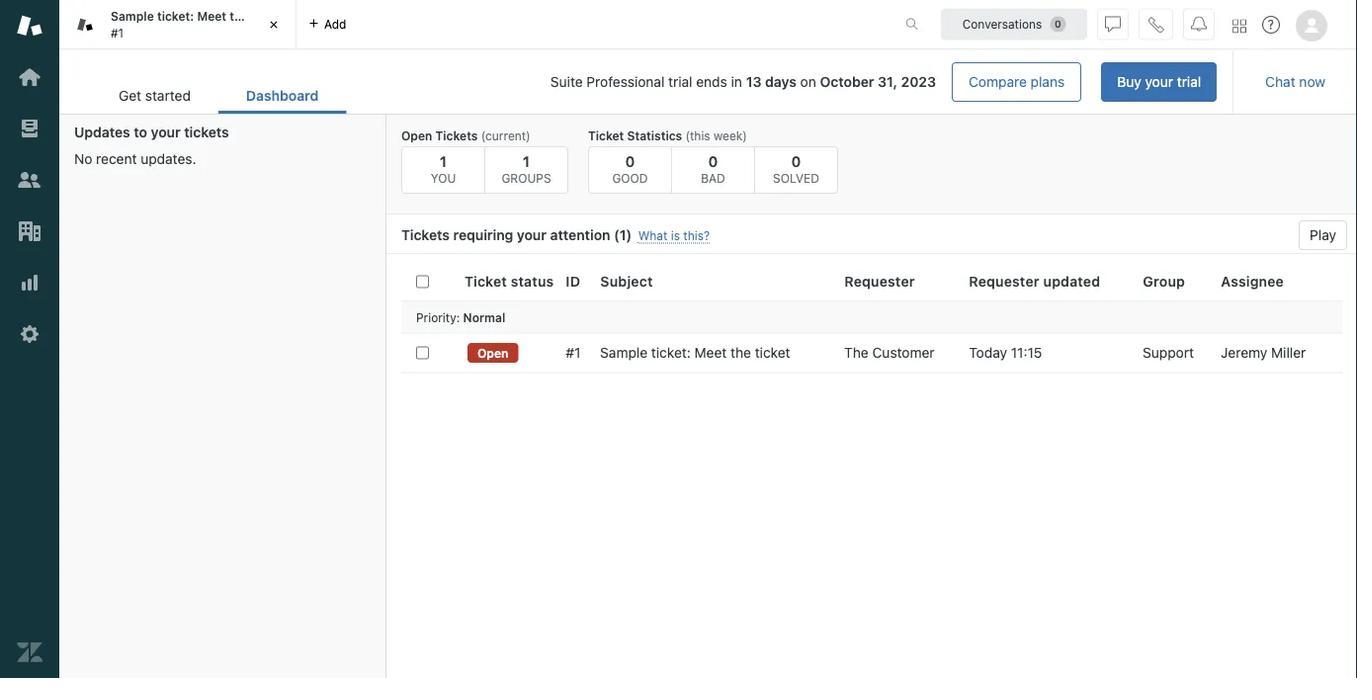 Task type: describe. For each thing, give the bounding box(es) containing it.
requester for requester updated
[[970, 273, 1040, 290]]

what
[[639, 229, 668, 243]]

ticket: for sample ticket: meet the ticket
[[652, 345, 691, 361]]

get
[[119, 88, 142, 104]]

ticket status
[[465, 273, 554, 290]]

notifications image
[[1192, 16, 1207, 32]]

sample ticket: meet the ticket #1
[[111, 9, 285, 40]]

groups
[[502, 171, 551, 185]]

1 groups
[[502, 152, 551, 185]]

button displays agent's chat status as invisible. image
[[1106, 16, 1121, 32]]

13
[[746, 74, 762, 90]]

priority
[[416, 310, 457, 324]]

11:15
[[1011, 345, 1043, 361]]

sample ticket: meet the ticket
[[600, 345, 791, 361]]

1 for 1 you
[[440, 152, 447, 170]]

normal
[[463, 310, 506, 324]]

statistics
[[627, 129, 683, 142]]

zendesk products image
[[1233, 19, 1247, 33]]

0 for 0 bad
[[709, 152, 718, 170]]

updates
[[74, 124, 130, 140]]

1 for 1 groups
[[523, 152, 530, 170]]

the
[[845, 345, 869, 361]]

ends
[[697, 74, 728, 90]]

ticket for sample ticket: meet the ticket #1
[[252, 9, 285, 23]]

requester updated
[[970, 273, 1101, 290]]

October 31, 2023 text field
[[820, 74, 937, 90]]

compare plans
[[969, 74, 1065, 90]]

your inside button
[[1146, 74, 1174, 90]]

status
[[511, 273, 554, 290]]

in
[[731, 74, 743, 90]]

zendesk image
[[17, 640, 43, 666]]

views image
[[17, 116, 43, 141]]

)
[[626, 227, 632, 243]]

good
[[613, 171, 648, 185]]

0 good
[[613, 152, 648, 185]]

get started
[[119, 88, 191, 104]]

open for open tickets (current)
[[402, 129, 433, 142]]

0 for 0 solved
[[792, 152, 801, 170]]

get started tab
[[91, 77, 218, 114]]

ticket: for sample ticket: meet the ticket #1
[[157, 9, 194, 23]]

updates.
[[141, 151, 196, 167]]

#1 inside grid
[[566, 345, 581, 361]]

requiring
[[453, 227, 514, 243]]

(this
[[686, 129, 711, 142]]

group
[[1144, 273, 1186, 290]]

to
[[134, 124, 147, 140]]

reporting image
[[17, 270, 43, 296]]

get help image
[[1263, 16, 1281, 34]]

this?
[[684, 229, 710, 243]]

meet for sample ticket: meet the ticket #1
[[197, 9, 227, 23]]

ticket for ticket status
[[465, 273, 507, 290]]

updates to your tickets
[[74, 124, 229, 140]]

suite
[[551, 74, 583, 90]]

0 vertical spatial tickets
[[436, 129, 478, 142]]

0 solved
[[773, 152, 820, 185]]

no
[[74, 151, 92, 167]]

tab containing sample ticket: meet the ticket
[[59, 0, 297, 49]]

:
[[457, 310, 460, 324]]

grid containing ticket status
[[387, 262, 1358, 678]]

started
[[145, 88, 191, 104]]

compare plans button
[[952, 62, 1082, 102]]

open for open
[[478, 346, 509, 360]]

you
[[431, 171, 456, 185]]

jeremy miller
[[1221, 345, 1307, 361]]

recent
[[96, 151, 137, 167]]

sample ticket: meet the ticket link
[[600, 344, 791, 362]]

customer
[[873, 345, 935, 361]]

ticket for ticket statistics (this week)
[[588, 129, 624, 142]]

priority : normal
[[416, 310, 506, 324]]

conversations
[[963, 17, 1043, 31]]

jeremy
[[1221, 345, 1268, 361]]

id
[[566, 273, 581, 290]]

organizations image
[[17, 219, 43, 244]]



Task type: locate. For each thing, give the bounding box(es) containing it.
0 horizontal spatial ticket
[[465, 273, 507, 290]]

ticket up 0 good
[[588, 129, 624, 142]]

1 horizontal spatial ticket:
[[652, 345, 691, 361]]

tab list containing get started
[[91, 77, 346, 114]]

tickets
[[184, 124, 229, 140]]

ticket inside sample ticket: meet the ticket #1
[[252, 9, 285, 23]]

2 horizontal spatial 0
[[792, 152, 801, 170]]

1 horizontal spatial sample
[[600, 345, 648, 361]]

meet
[[197, 9, 227, 23], [695, 345, 727, 361]]

buy
[[1118, 74, 1142, 90]]

suite professional trial ends in 13 days on october 31, 2023
[[551, 74, 937, 90]]

0 up good
[[626, 152, 635, 170]]

sample down subject
[[600, 345, 648, 361]]

ticket: up the started
[[157, 9, 194, 23]]

trial for your
[[1178, 74, 1202, 90]]

trial down notifications icon
[[1178, 74, 1202, 90]]

meet for sample ticket: meet the ticket
[[695, 345, 727, 361]]

3 0 from the left
[[792, 152, 801, 170]]

chat now
[[1266, 74, 1326, 90]]

0 vertical spatial the
[[230, 9, 249, 23]]

the inside sample ticket: meet the ticket link
[[731, 345, 752, 361]]

add button
[[297, 0, 358, 48]]

tickets requiring your attention ( 1 ) what is this?
[[402, 227, 710, 243]]

2 horizontal spatial 1
[[620, 227, 626, 243]]

section
[[362, 62, 1218, 102]]

#1 inside sample ticket: meet the ticket #1
[[111, 26, 124, 40]]

plans
[[1031, 74, 1065, 90]]

ticket left "add" dropdown button
[[252, 9, 285, 23]]

1 vertical spatial ticket:
[[652, 345, 691, 361]]

1 horizontal spatial trial
[[1178, 74, 1202, 90]]

trial left ends
[[669, 74, 693, 90]]

customers image
[[17, 167, 43, 193]]

2 requester from the left
[[970, 273, 1040, 290]]

1 vertical spatial open
[[478, 346, 509, 360]]

compare
[[969, 74, 1027, 90]]

0 vertical spatial #1
[[111, 26, 124, 40]]

tabs tab list
[[59, 0, 885, 49]]

buy your trial button
[[1102, 62, 1218, 102]]

no recent updates.
[[74, 151, 196, 167]]

1 horizontal spatial your
[[517, 227, 547, 243]]

the for sample ticket: meet the ticket #1
[[230, 9, 249, 23]]

ticket: inside grid
[[652, 345, 691, 361]]

ticket
[[252, 9, 285, 23], [755, 345, 791, 361]]

1 0 from the left
[[626, 152, 635, 170]]

tab list
[[91, 77, 346, 114]]

0 horizontal spatial your
[[151, 124, 181, 140]]

1 inside 1 groups
[[523, 152, 530, 170]]

tickets up 'select all tickets' 'option'
[[402, 227, 450, 243]]

0 vertical spatial meet
[[197, 9, 227, 23]]

ticket inside grid
[[755, 345, 791, 361]]

0 horizontal spatial meet
[[197, 9, 227, 23]]

2023
[[901, 74, 937, 90]]

ticket: down subject
[[652, 345, 691, 361]]

1 horizontal spatial 1
[[523, 152, 530, 170]]

ticket
[[588, 129, 624, 142], [465, 273, 507, 290]]

sample for sample ticket: meet the ticket #1
[[111, 9, 154, 23]]

1 horizontal spatial 0
[[709, 152, 718, 170]]

conversations button
[[941, 8, 1088, 40]]

today 11:15
[[969, 345, 1043, 361]]

get started image
[[17, 64, 43, 90]]

open down normal
[[478, 346, 509, 360]]

1 horizontal spatial the
[[731, 345, 752, 361]]

chat now button
[[1250, 62, 1342, 102]]

ticket for sample ticket: meet the ticket
[[755, 345, 791, 361]]

the
[[230, 9, 249, 23], [731, 345, 752, 361]]

assignee
[[1222, 273, 1285, 290]]

solved
[[773, 171, 820, 185]]

0 for 0 good
[[626, 152, 635, 170]]

grid
[[387, 262, 1358, 678]]

buy your trial
[[1118, 74, 1202, 90]]

0 inside 0 bad
[[709, 152, 718, 170]]

on
[[801, 74, 817, 90]]

tickets
[[436, 129, 478, 142], [402, 227, 450, 243]]

your right the buy
[[1146, 74, 1174, 90]]

week)
[[714, 129, 748, 142]]

1 trial from the left
[[1178, 74, 1202, 90]]

subject
[[601, 273, 653, 290]]

dashboard
[[246, 88, 319, 104]]

sample
[[111, 9, 154, 23], [600, 345, 648, 361]]

open up 1 you
[[402, 129, 433, 142]]

0 up bad
[[709, 152, 718, 170]]

0 horizontal spatial ticket
[[252, 9, 285, 23]]

1 horizontal spatial requester
[[970, 273, 1040, 290]]

1 up groups
[[523, 152, 530, 170]]

bad
[[701, 171, 726, 185]]

open tickets (current)
[[402, 129, 531, 142]]

add
[[324, 17, 347, 31]]

your right 'to'
[[151, 124, 181, 140]]

your up the status
[[517, 227, 547, 243]]

is
[[671, 229, 680, 243]]

attention
[[550, 227, 611, 243]]

0 bad
[[701, 152, 726, 185]]

31,
[[878, 74, 898, 90]]

requester up the customer
[[845, 273, 915, 290]]

open inside grid
[[478, 346, 509, 360]]

#1
[[111, 26, 124, 40], [566, 345, 581, 361]]

1 vertical spatial ticket
[[465, 273, 507, 290]]

#1 down id
[[566, 345, 581, 361]]

0 horizontal spatial sample
[[111, 9, 154, 23]]

zendesk support image
[[17, 13, 43, 39]]

1 horizontal spatial ticket
[[755, 345, 791, 361]]

0 horizontal spatial requester
[[845, 273, 915, 290]]

1 vertical spatial sample
[[600, 345, 648, 361]]

1 you
[[431, 152, 456, 185]]

0 horizontal spatial 1
[[440, 152, 447, 170]]

1
[[440, 152, 447, 170], [523, 152, 530, 170], [620, 227, 626, 243]]

0 inside 0 good
[[626, 152, 635, 170]]

0 vertical spatial ticket
[[252, 9, 285, 23]]

today
[[969, 345, 1008, 361]]

trial
[[1178, 74, 1202, 90], [669, 74, 693, 90]]

ticket inside grid
[[465, 273, 507, 290]]

Select All Tickets checkbox
[[416, 275, 429, 288]]

now
[[1300, 74, 1326, 90]]

tab
[[59, 0, 297, 49]]

1 up you
[[440, 152, 447, 170]]

updated
[[1044, 273, 1101, 290]]

2 0 from the left
[[709, 152, 718, 170]]

0
[[626, 152, 635, 170], [709, 152, 718, 170], [792, 152, 801, 170]]

1 requester from the left
[[845, 273, 915, 290]]

your
[[1146, 74, 1174, 90], [151, 124, 181, 140], [517, 227, 547, 243]]

0 vertical spatial ticket
[[588, 129, 624, 142]]

1 vertical spatial your
[[151, 124, 181, 140]]

support
[[1143, 345, 1195, 361]]

sample inside grid
[[600, 345, 648, 361]]

miller
[[1272, 345, 1307, 361]]

0 vertical spatial open
[[402, 129, 433, 142]]

october
[[820, 74, 875, 90]]

open
[[402, 129, 433, 142], [478, 346, 509, 360]]

0 inside the 0 solved
[[792, 152, 801, 170]]

0 horizontal spatial the
[[230, 9, 249, 23]]

tickets up 1 you
[[436, 129, 478, 142]]

close image
[[264, 15, 284, 35]]

sample up get
[[111, 9, 154, 23]]

the customer
[[845, 345, 935, 361]]

1 inside 1 you
[[440, 152, 447, 170]]

0 vertical spatial sample
[[111, 9, 154, 23]]

none checkbox inside grid
[[416, 347, 429, 359]]

meet inside grid
[[695, 345, 727, 361]]

1 left what
[[620, 227, 626, 243]]

0 vertical spatial your
[[1146, 74, 1174, 90]]

your for tickets requiring your attention ( 1 ) what is this?
[[517, 227, 547, 243]]

1 vertical spatial #1
[[566, 345, 581, 361]]

trial inside button
[[1178, 74, 1202, 90]]

0 horizontal spatial trial
[[669, 74, 693, 90]]

0 horizontal spatial 0
[[626, 152, 635, 170]]

#1 up get
[[111, 26, 124, 40]]

None checkbox
[[416, 347, 429, 359]]

0 up solved
[[792, 152, 801, 170]]

trial for professional
[[669, 74, 693, 90]]

meet inside sample ticket: meet the ticket #1
[[197, 9, 227, 23]]

ticket: inside sample ticket: meet the ticket #1
[[157, 9, 194, 23]]

(current)
[[481, 129, 531, 142]]

1 vertical spatial ticket
[[755, 345, 791, 361]]

main element
[[0, 0, 59, 678]]

play button
[[1300, 221, 1348, 250]]

ticket:
[[157, 9, 194, 23], [652, 345, 691, 361]]

requester for requester
[[845, 273, 915, 290]]

ticket up normal
[[465, 273, 507, 290]]

1 vertical spatial the
[[731, 345, 752, 361]]

1 horizontal spatial ticket
[[588, 129, 624, 142]]

section containing compare plans
[[362, 62, 1218, 102]]

1 horizontal spatial meet
[[695, 345, 727, 361]]

(
[[614, 227, 620, 243]]

sample for sample ticket: meet the ticket
[[600, 345, 648, 361]]

2 horizontal spatial your
[[1146, 74, 1174, 90]]

1 vertical spatial tickets
[[402, 227, 450, 243]]

1 horizontal spatial #1
[[566, 345, 581, 361]]

0 vertical spatial ticket:
[[157, 9, 194, 23]]

chat
[[1266, 74, 1296, 90]]

2 trial from the left
[[669, 74, 693, 90]]

requester left updated
[[970, 273, 1040, 290]]

sample inside sample ticket: meet the ticket #1
[[111, 9, 154, 23]]

0 horizontal spatial ticket:
[[157, 9, 194, 23]]

requester
[[845, 273, 915, 290], [970, 273, 1040, 290]]

1 horizontal spatial open
[[478, 346, 509, 360]]

0 horizontal spatial #1
[[111, 26, 124, 40]]

1 vertical spatial meet
[[695, 345, 727, 361]]

ticket statistics (this week)
[[588, 129, 748, 142]]

professional
[[587, 74, 665, 90]]

the for sample ticket: meet the ticket
[[731, 345, 752, 361]]

ticket left the on the bottom right of the page
[[755, 345, 791, 361]]

2 vertical spatial your
[[517, 227, 547, 243]]

0 horizontal spatial open
[[402, 129, 433, 142]]

play
[[1310, 227, 1337, 243]]

the inside sample ticket: meet the ticket #1
[[230, 9, 249, 23]]

admin image
[[17, 321, 43, 347]]

your for updates to your tickets
[[151, 124, 181, 140]]

days
[[766, 74, 797, 90]]



Task type: vqa. For each thing, say whether or not it's contained in the screenshot.
(
yes



